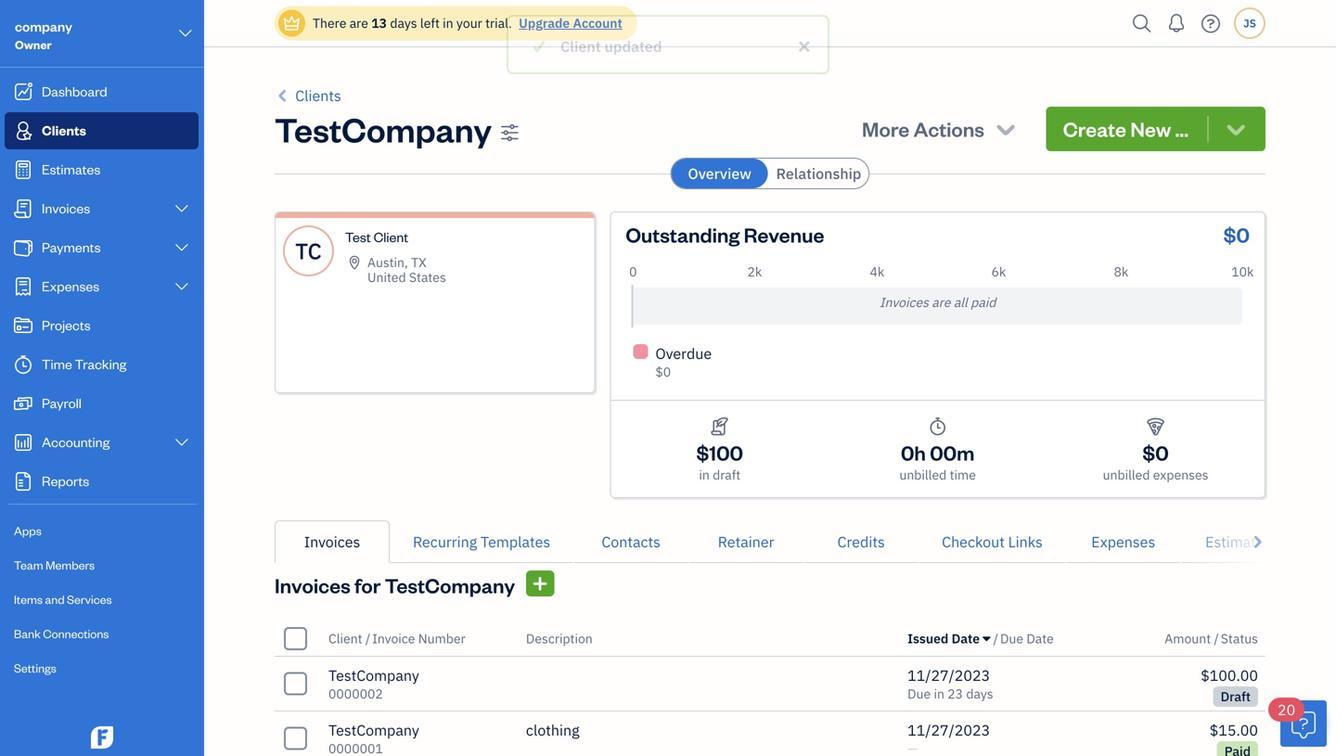 Task type: describe. For each thing, give the bounding box(es) containing it.
amount / status
[[1165, 630, 1259, 648]]

client updated
[[561, 37, 662, 56]]

$0 inside the overdue $0
[[656, 363, 671, 381]]

tracking
[[75, 355, 127, 373]]

your
[[457, 14, 483, 32]]

overdue
[[656, 344, 712, 363]]

0 vertical spatial due
[[1001, 630, 1024, 648]]

invoice image
[[12, 200, 34, 218]]

1 vertical spatial expenses link
[[1067, 521, 1182, 564]]

$100
[[697, 440, 744, 466]]

20
[[1278, 701, 1296, 720]]

close image
[[796, 35, 813, 58]]

resource center badge image
[[1281, 701, 1328, 747]]

client for updated
[[561, 37, 601, 56]]

owner
[[15, 37, 52, 52]]

add invoice image
[[532, 573, 549, 595]]

paid
[[971, 294, 997, 311]]

in inside 11/27/2023 due in 23 days
[[934, 686, 945, 703]]

search image
[[1128, 10, 1158, 38]]

clothing
[[526, 721, 580, 740]]

estimate image
[[12, 161, 34, 179]]

clients inside button
[[295, 86, 341, 105]]

1 horizontal spatial estimates link
[[1182, 521, 1297, 564]]

js
[[1244, 16, 1257, 31]]

create new …
[[1064, 116, 1189, 142]]

dashboard
[[42, 82, 107, 100]]

main element
[[0, 0, 251, 757]]

status link
[[1222, 630, 1259, 648]]

test
[[345, 228, 371, 246]]

next image
[[1249, 531, 1266, 553]]

checkout links
[[943, 532, 1043, 552]]

amount link
[[1165, 630, 1215, 648]]

date for due date
[[1027, 630, 1054, 648]]

are for invoices
[[932, 294, 951, 311]]

reports link
[[5, 463, 199, 500]]

trial.
[[486, 14, 512, 32]]

upgrade
[[519, 14, 570, 32]]

payroll link
[[5, 385, 199, 422]]

expenses inside main element
[[42, 277, 100, 295]]

draft inside $100 in draft
[[713, 467, 741, 484]]

days inside 11/27/2023 due in 23 days
[[967, 686, 994, 703]]

report image
[[12, 473, 34, 491]]

$0 for $0 unbilled expenses
[[1143, 440, 1170, 466]]

overview link
[[672, 159, 768, 188]]

chevrondown image for create new …
[[1224, 116, 1250, 142]]

company
[[15, 17, 72, 35]]

1 vertical spatial client
[[374, 228, 409, 246]]

13
[[372, 14, 387, 32]]

$0 link
[[1224, 221, 1251, 248]]

0h 00m unbilled time
[[900, 440, 977, 484]]

chevron large down image
[[173, 201, 190, 216]]

issued date
[[908, 630, 980, 648]]

create new … button
[[1047, 107, 1266, 151]]

invoices left for at the bottom left of page
[[275, 572, 351, 599]]

2k
[[748, 263, 762, 280]]

mapmarker image
[[345, 255, 364, 270]]

1 horizontal spatial invoices link
[[275, 521, 390, 564]]

4k
[[870, 263, 885, 280]]

connections
[[43, 626, 109, 642]]

overdue $0
[[656, 344, 712, 381]]

items and services
[[14, 592, 112, 607]]

for
[[355, 572, 381, 599]]

overview
[[688, 164, 752, 183]]

chart image
[[12, 434, 34, 452]]

1 horizontal spatial estimates
[[1206, 532, 1272, 552]]

estimates inside main element
[[42, 160, 101, 178]]

tx
[[411, 254, 427, 271]]

tc
[[295, 237, 322, 266]]

due inside 11/27/2023 due in 23 days
[[908, 686, 931, 703]]

team members
[[14, 558, 95, 573]]

unbilled inside $0 unbilled expenses
[[1104, 467, 1151, 484]]

23
[[948, 686, 964, 703]]

testcompany link
[[321, 712, 504, 757]]

relationship link
[[769, 159, 869, 188]]

$100.00 draft
[[1201, 666, 1259, 706]]

check image
[[531, 35, 548, 58]]

recurring templates link
[[390, 521, 574, 564]]

payroll
[[42, 394, 82, 412]]

dashboard image
[[12, 83, 34, 101]]

time tracking
[[42, 355, 127, 373]]

actions
[[914, 116, 985, 142]]

apps link
[[5, 515, 199, 548]]

there
[[313, 14, 347, 32]]

recurring templates
[[413, 532, 551, 552]]

settings link
[[5, 653, 199, 685]]

payments link
[[5, 229, 199, 266]]

timer image
[[12, 356, 34, 374]]

due date link
[[1001, 630, 1054, 648]]

client link
[[329, 630, 366, 648]]

all
[[954, 294, 968, 311]]

upgrade account link
[[515, 14, 623, 32]]

time tracking link
[[5, 346, 199, 383]]

members
[[46, 558, 95, 573]]

8k
[[1115, 263, 1129, 280]]

$0 for $0
[[1224, 221, 1251, 248]]

00m
[[931, 440, 975, 466]]

money image
[[12, 395, 34, 413]]

bank connections link
[[5, 618, 199, 651]]

2 / from the left
[[994, 630, 999, 648]]

new
[[1131, 116, 1172, 142]]

templates
[[481, 532, 551, 552]]

more actions button
[[846, 107, 1036, 151]]

accounting link
[[5, 424, 199, 461]]

draft inside $100.00 draft
[[1221, 688, 1252, 706]]

invoices for testcompany
[[275, 572, 515, 599]]

issued
[[908, 630, 949, 648]]

clothing link
[[504, 712, 901, 757]]

chevron large down image for payments
[[173, 240, 190, 255]]



Task type: locate. For each thing, give the bounding box(es) containing it.
1 horizontal spatial unbilled
[[1104, 467, 1151, 484]]

invoices link up payments link
[[5, 190, 199, 227]]

austin,
[[368, 254, 408, 271]]

reports
[[42, 472, 89, 490]]

0 horizontal spatial in
[[443, 14, 454, 32]]

relationship
[[777, 164, 862, 183]]

2 vertical spatial $0
[[1143, 440, 1170, 466]]

0 vertical spatial estimates link
[[5, 151, 199, 188]]

3 / from the left
[[1215, 630, 1220, 648]]

1 chevrondown image from the left
[[994, 116, 1019, 142]]

0 horizontal spatial date
[[952, 630, 980, 648]]

11/27/2023 down "issued date" link
[[908, 666, 991, 686]]

client
[[561, 37, 601, 56], [374, 228, 409, 246], [329, 630, 363, 648]]

chevronleft image
[[275, 84, 292, 107]]

notifications image
[[1162, 5, 1192, 42]]

retainer link
[[689, 521, 804, 564]]

clients link
[[5, 112, 199, 149]]

chevrondown image inside more actions dropdown button
[[994, 116, 1019, 142]]

0 vertical spatial are
[[350, 14, 369, 32]]

clients down dashboard
[[42, 121, 86, 139]]

settings
[[14, 661, 56, 676]]

united
[[368, 269, 406, 286]]

days right 23
[[967, 686, 994, 703]]

1 vertical spatial expenses
[[1092, 532, 1156, 552]]

in left 23
[[934, 686, 945, 703]]

in right the left
[[443, 14, 454, 32]]

caretdown image
[[984, 632, 991, 647]]

$0 unbilled expenses
[[1104, 440, 1209, 484]]

credits link
[[804, 521, 919, 564]]

chevron large down image inside payments link
[[173, 240, 190, 255]]

0 vertical spatial client
[[561, 37, 601, 56]]

date for issued date
[[952, 630, 980, 648]]

0 horizontal spatial chevrondown image
[[994, 116, 1019, 142]]

chevrondown image inside create new … button
[[1224, 116, 1250, 142]]

draft
[[713, 467, 741, 484], [1221, 688, 1252, 706]]

austin, tx united states
[[368, 254, 446, 286]]

freshbooks image
[[87, 727, 117, 749]]

/ for client
[[366, 630, 371, 648]]

there are 13 days left in your trial. upgrade account
[[313, 14, 623, 32]]

1 horizontal spatial draft
[[1221, 688, 1252, 706]]

chevron large down image for expenses
[[173, 279, 190, 294]]

1 vertical spatial clients
[[42, 121, 86, 139]]

credits
[[838, 532, 886, 552]]

are for there
[[350, 14, 369, 32]]

1 vertical spatial are
[[932, 294, 951, 311]]

checkout
[[943, 532, 1005, 552]]

2 vertical spatial in
[[934, 686, 945, 703]]

checkout links link
[[919, 521, 1067, 564]]

1 horizontal spatial expenses link
[[1067, 521, 1182, 564]]

expenses link up projects link
[[5, 268, 199, 305]]

2 horizontal spatial in
[[934, 686, 945, 703]]

11/27/2023 for 11/27/2023
[[908, 721, 991, 740]]

more
[[863, 116, 910, 142]]

status
[[1222, 630, 1259, 648]]

draft down $100
[[713, 467, 741, 484]]

/
[[366, 630, 371, 648], [994, 630, 999, 648], [1215, 630, 1220, 648]]

1 vertical spatial due
[[908, 686, 931, 703]]

project image
[[12, 317, 34, 335]]

/ left invoice
[[366, 630, 371, 648]]

$15.00 link
[[1091, 720, 1259, 757]]

0 vertical spatial days
[[390, 14, 417, 32]]

account
[[573, 14, 623, 32]]

11/27/2023 inside 11/27/2023 due in 23 days
[[908, 666, 991, 686]]

invoices link up for at the bottom left of page
[[275, 521, 390, 564]]

20 button
[[1269, 698, 1328, 747]]

$15.00
[[1210, 721, 1259, 740]]

chevron large down image
[[177, 22, 194, 45], [173, 240, 190, 255], [173, 279, 190, 294], [173, 435, 190, 450]]

due right caretdown "icon"
[[1001, 630, 1024, 648]]

in
[[443, 14, 454, 32], [699, 467, 710, 484], [934, 686, 945, 703]]

2 chevrondown image from the left
[[1224, 116, 1250, 142]]

payment image
[[12, 239, 34, 257]]

more actions
[[863, 116, 985, 142]]

11/27/2023 down 23
[[908, 721, 991, 740]]

test client
[[345, 228, 409, 246]]

1 11/27/2023 from the top
[[908, 666, 991, 686]]

1 horizontal spatial clients
[[295, 86, 341, 105]]

2 horizontal spatial /
[[1215, 630, 1220, 648]]

expenses link down $0 unbilled expenses
[[1067, 521, 1182, 564]]

unbilled down 0h
[[900, 467, 947, 484]]

0 horizontal spatial unbilled
[[900, 467, 947, 484]]

2 horizontal spatial client
[[561, 37, 601, 56]]

apps
[[14, 523, 42, 539]]

revenue
[[744, 221, 825, 248]]

1 horizontal spatial in
[[699, 467, 710, 484]]

chevrondown image right 'actions'
[[994, 116, 1019, 142]]

expenses down payments
[[42, 277, 100, 295]]

0 horizontal spatial expenses
[[42, 277, 100, 295]]

crown image
[[282, 13, 302, 33]]

6k
[[992, 263, 1007, 280]]

bank
[[14, 626, 41, 642]]

contacts
[[602, 532, 661, 552]]

items and services link
[[5, 584, 199, 616]]

draft down the '$100.00'
[[1221, 688, 1252, 706]]

1 horizontal spatial days
[[967, 686, 994, 703]]

services
[[67, 592, 112, 607]]

days right the 13
[[390, 14, 417, 32]]

0 vertical spatial in
[[443, 14, 454, 32]]

client down upgrade account "link"
[[561, 37, 601, 56]]

0 vertical spatial expenses
[[42, 277, 100, 295]]

1 vertical spatial in
[[699, 467, 710, 484]]

contacts link
[[574, 521, 689, 564]]

invoices
[[42, 199, 90, 217], [880, 294, 929, 311], [304, 532, 361, 552], [275, 572, 351, 599]]

2 11/27/2023 from the top
[[908, 721, 991, 740]]

2 horizontal spatial $0
[[1224, 221, 1251, 248]]

date left caretdown "icon"
[[952, 630, 980, 648]]

0 vertical spatial expenses link
[[5, 268, 199, 305]]

1 vertical spatial estimates
[[1206, 532, 1272, 552]]

0 vertical spatial invoices link
[[5, 190, 199, 227]]

1 / from the left
[[366, 630, 371, 648]]

0 horizontal spatial days
[[390, 14, 417, 32]]

invoices are all paid
[[880, 294, 997, 311]]

1 horizontal spatial /
[[994, 630, 999, 648]]

0 horizontal spatial expenses link
[[5, 268, 199, 305]]

1 horizontal spatial due
[[1001, 630, 1024, 648]]

1 unbilled from the left
[[900, 467, 947, 484]]

estimates down expenses
[[1206, 532, 1272, 552]]

expense image
[[12, 278, 34, 296]]

…
[[1176, 116, 1189, 142]]

11/27/2023 link
[[901, 712, 1084, 757]]

1 vertical spatial draft
[[1221, 688, 1252, 706]]

expenses link
[[5, 268, 199, 305], [1067, 521, 1182, 564]]

11/27/2023
[[908, 666, 991, 686], [908, 721, 991, 740]]

are left "all"
[[932, 294, 951, 311]]

0
[[630, 263, 637, 280]]

1 horizontal spatial chevrondown image
[[1224, 116, 1250, 142]]

11/27/2023 for 11/27/2023 due in 23 days
[[908, 666, 991, 686]]

0 vertical spatial estimates
[[42, 160, 101, 178]]

2 unbilled from the left
[[1104, 467, 1151, 484]]

0 vertical spatial clients
[[295, 86, 341, 105]]

1 horizontal spatial are
[[932, 294, 951, 311]]

create
[[1064, 116, 1127, 142]]

invoice number link
[[373, 630, 466, 648]]

0 horizontal spatial draft
[[713, 467, 741, 484]]

team members link
[[5, 550, 199, 582]]

1 vertical spatial 11/27/2023
[[908, 721, 991, 740]]

1 vertical spatial invoices link
[[275, 521, 390, 564]]

/ left status
[[1215, 630, 1220, 648]]

create new … button
[[1047, 107, 1266, 151]]

time
[[42, 355, 72, 373]]

description link
[[526, 630, 593, 648]]

0000002
[[329, 686, 383, 703]]

1 horizontal spatial date
[[1027, 630, 1054, 648]]

expenses
[[1154, 467, 1209, 484]]

chevrondown image for more actions
[[994, 116, 1019, 142]]

are left the 13
[[350, 14, 369, 32]]

0 vertical spatial 11/27/2023
[[908, 666, 991, 686]]

0 horizontal spatial estimates
[[42, 160, 101, 178]]

outstanding
[[626, 221, 740, 248]]

client inside status
[[561, 37, 601, 56]]

states
[[409, 269, 446, 286]]

clients
[[295, 86, 341, 105], [42, 121, 86, 139]]

chevron large down image for accounting
[[173, 435, 190, 450]]

0 horizontal spatial invoices link
[[5, 190, 199, 227]]

issued date link
[[908, 630, 994, 648]]

0 horizontal spatial /
[[366, 630, 371, 648]]

client image
[[12, 122, 34, 140]]

due left 23
[[908, 686, 931, 703]]

outstanding revenue
[[626, 221, 825, 248]]

/ for amount
[[1215, 630, 1220, 648]]

in down $100
[[699, 467, 710, 484]]

invoices link
[[5, 190, 199, 227], [275, 521, 390, 564]]

0 vertical spatial $0
[[1224, 221, 1251, 248]]

date right caretdown "icon"
[[1027, 630, 1054, 648]]

unbilled left expenses
[[1104, 467, 1151, 484]]

client up austin,
[[374, 228, 409, 246]]

client left invoice
[[329, 630, 363, 648]]

1 vertical spatial estimates link
[[1182, 521, 1297, 564]]

description
[[526, 630, 593, 648]]

chevrondown image
[[994, 116, 1019, 142], [1224, 116, 1250, 142]]

0 horizontal spatial clients
[[42, 121, 86, 139]]

settings for this client image
[[500, 123, 520, 142]]

2 date from the left
[[1027, 630, 1054, 648]]

invoices up for at the bottom left of page
[[304, 532, 361, 552]]

1 horizontal spatial client
[[374, 228, 409, 246]]

links
[[1009, 532, 1043, 552]]

0 horizontal spatial are
[[350, 14, 369, 32]]

1 vertical spatial days
[[967, 686, 994, 703]]

invoice
[[373, 630, 415, 648]]

client updated status
[[0, 15, 1337, 74]]

0 horizontal spatial due
[[908, 686, 931, 703]]

invoices up payments
[[42, 199, 90, 217]]

1 vertical spatial $0
[[656, 363, 671, 381]]

are
[[350, 14, 369, 32], [932, 294, 951, 311]]

dashboard link
[[5, 73, 199, 110]]

0 vertical spatial draft
[[713, 467, 741, 484]]

estimates link down 'clients' link
[[5, 151, 199, 188]]

0 horizontal spatial $0
[[656, 363, 671, 381]]

amount
[[1165, 630, 1212, 648]]

/ right caretdown "icon"
[[994, 630, 999, 648]]

0 horizontal spatial client
[[329, 630, 363, 648]]

in inside $100 in draft
[[699, 467, 710, 484]]

estimates right the estimate icon
[[42, 160, 101, 178]]

retainer
[[718, 532, 775, 552]]

chevrondown image right "…"
[[1224, 116, 1250, 142]]

estimates link
[[5, 151, 199, 188], [1182, 521, 1297, 564]]

clients right chevronleft image on the left top of the page
[[295, 86, 341, 105]]

expenses link inside main element
[[5, 268, 199, 305]]

$0 inside $0 unbilled expenses
[[1143, 440, 1170, 466]]

company owner
[[15, 17, 72, 52]]

accounting
[[42, 433, 110, 451]]

invoices down 4k
[[880, 294, 929, 311]]

2 vertical spatial client
[[329, 630, 363, 648]]

go to help image
[[1197, 10, 1226, 38]]

recurring
[[413, 532, 477, 552]]

client / invoice number
[[329, 630, 466, 648]]

1 horizontal spatial expenses
[[1092, 532, 1156, 552]]

0h
[[901, 440, 927, 466]]

updated
[[605, 37, 662, 56]]

clients inside main element
[[42, 121, 86, 139]]

unbilled inside 0h 00m unbilled time
[[900, 467, 947, 484]]

estimates link down expenses
[[1182, 521, 1297, 564]]

0 horizontal spatial estimates link
[[5, 151, 199, 188]]

1 horizontal spatial $0
[[1143, 440, 1170, 466]]

expenses down $0 unbilled expenses
[[1092, 532, 1156, 552]]

invoices inside main element
[[42, 199, 90, 217]]

projects link
[[5, 307, 199, 344]]

due
[[1001, 630, 1024, 648], [908, 686, 931, 703]]

1 date from the left
[[952, 630, 980, 648]]

client for /
[[329, 630, 363, 648]]

due date
[[1001, 630, 1054, 648]]

time
[[950, 467, 977, 484]]



Task type: vqa. For each thing, say whether or not it's contained in the screenshot.
EXPENSES "link" to the top
yes



